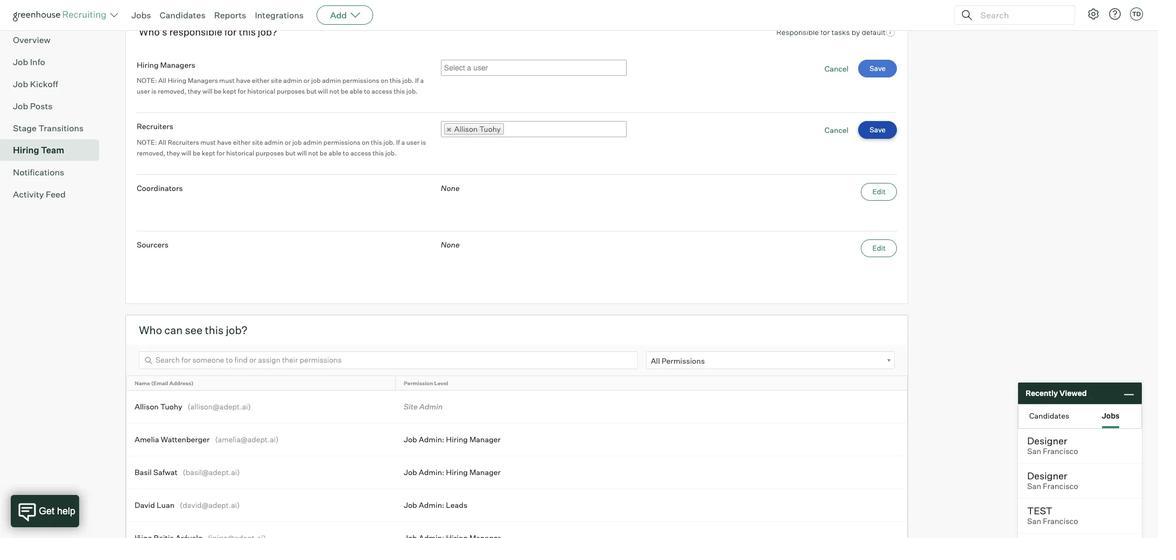 Task type: describe. For each thing, give the bounding box(es) containing it.
edit for coordinators
[[873, 188, 886, 196]]

integrations
[[255, 10, 304, 20]]

save for recruiters
[[870, 126, 886, 134]]

tuohy for allison tuohy
[[480, 125, 501, 134]]

1 francisco from the top
[[1044, 447, 1079, 457]]

admin: for (david@adept.ai)
[[419, 501, 445, 510]]

but inside the note: all              recruiters            must have either site admin or job admin permissions on this job. if a user is removed, they will be kept for historical purposes but will not be able to access this job.
[[285, 149, 296, 157]]

who's
[[139, 26, 167, 38]]

job left "leads"
[[404, 501, 417, 510]]

job info link
[[13, 55, 95, 68]]

overview
[[13, 34, 51, 45]]

able inside note: all              hiring managers            must have either site admin or job admin permissions on this job. if a user is removed, they will be kept for historical purposes but will not be able to access this job.
[[350, 87, 363, 95]]

admin
[[420, 403, 443, 412]]

job left kickoff
[[13, 78, 28, 89]]

not inside note: all              hiring managers            must have either site admin or job admin permissions on this job. if a user is removed, they will be kept for historical purposes but will not be able to access this job.
[[330, 87, 340, 95]]

hiring team link
[[13, 144, 95, 157]]

permissions
[[662, 357, 705, 366]]

overview link
[[13, 33, 95, 46]]

job? for who's responsible for this job?
[[258, 26, 277, 38]]

not inside the note: all              recruiters            must have either site admin or job admin permissions on this job. if a user is removed, they will be kept for historical purposes but will not be able to access this job.
[[308, 149, 318, 157]]

see
[[185, 324, 203, 337]]

tab list containing candidates
[[1019, 405, 1142, 429]]

basil safwat (basil@adept.ai)
[[135, 468, 240, 477]]

add
[[330, 10, 347, 20]]

none edit for coordinators
[[441, 184, 886, 196]]

allison tuohy (allison@adept.ai)
[[135, 403, 251, 412]]

test
[[1028, 505, 1053, 517]]

a inside note: all              hiring managers            must have either site admin or job admin permissions on this job. if a user is removed, they will be kept for historical purposes but will not be able to access this job.
[[420, 77, 424, 85]]

responsible for tasks by default
[[777, 28, 886, 37]]

activity feed link
[[13, 188, 95, 201]]

notifications
[[13, 167, 64, 178]]

posts
[[30, 101, 53, 111]]

2 designer san francisco from the top
[[1028, 470, 1079, 492]]

stage transitions
[[13, 123, 84, 133]]

none edit for sourcers
[[441, 240, 886, 253]]

permission
[[404, 380, 433, 387]]

historical inside the note: all              recruiters            must have either site admin or job admin permissions on this job. if a user is removed, they will be kept for historical purposes but will not be able to access this job.
[[226, 149, 254, 157]]

jobs link
[[131, 10, 151, 20]]

must inside the note: all              recruiters            must have either site admin or job admin permissions on this job. if a user is removed, they will be kept for historical purposes but will not be able to access this job.
[[201, 138, 216, 147]]

site
[[404, 403, 418, 412]]

or inside the note: all              recruiters            must have either site admin or job admin permissions on this job. if a user is removed, they will be kept for historical purposes but will not be able to access this job.
[[285, 138, 291, 147]]

0 vertical spatial recruiters
[[137, 122, 173, 131]]

0 vertical spatial managers
[[160, 60, 195, 69]]

reports link
[[214, 10, 246, 20]]

tuohy for allison tuohy (allison@adept.ai)
[[160, 403, 182, 412]]

safwat
[[153, 468, 178, 477]]

job info
[[13, 56, 45, 67]]

all permissions
[[651, 357, 705, 366]]

who
[[139, 324, 162, 337]]

note: all              hiring managers            must have either site admin or job admin permissions on this job. if a user is removed, they will be kept for historical purposes but will not be able to access this job.
[[137, 77, 424, 95]]

amelia
[[135, 435, 159, 445]]

stage
[[13, 123, 37, 133]]

1 san from the top
[[1028, 447, 1042, 457]]

by
[[852, 28, 861, 37]]

for inside note: all              hiring managers            must have either site admin or job admin permissions on this job. if a user is removed, they will be kept for historical purposes but will not be able to access this job.
[[238, 87, 246, 95]]

job admin: hiring manager for amelia wattenberger (amelia@adept.ai)
[[404, 435, 501, 445]]

allison for allison tuohy (allison@adept.ai)
[[135, 403, 159, 412]]

on inside the note: all              recruiters            must have either site admin or job admin permissions on this job. if a user is removed, they will be kept for historical purposes but will not be able to access this job.
[[362, 138, 370, 147]]

job kickoff
[[13, 78, 58, 89]]

setup
[[28, 14, 49, 23]]

(david@adept.ai)
[[180, 501, 240, 510]]

greenhouse recruiting image
[[13, 9, 110, 22]]

2 francisco from the top
[[1044, 482, 1079, 492]]

removed, inside the note: all              recruiters            must have either site admin or job admin permissions on this job. if a user is removed, they will be kept for historical purposes but will not be able to access this job.
[[137, 149, 165, 157]]

candidates inside tab list
[[1030, 411, 1070, 420]]

job setup
[[13, 14, 49, 23]]

hiring team
[[13, 145, 64, 156]]

recently
[[1026, 389, 1059, 398]]

stage transitions link
[[13, 122, 95, 134]]

site inside note: all              hiring managers            must have either site admin or job admin permissions on this job. if a user is removed, they will be kept for historical purposes but will not be able to access this job.
[[271, 77, 282, 85]]

historical inside note: all              hiring managers            must have either site admin or job admin permissions on this job. if a user is removed, they will be kept for historical purposes but will not be able to access this job.
[[247, 87, 275, 95]]

or inside note: all              hiring managers            must have either site admin or job admin permissions on this job. if a user is removed, they will be kept for historical purposes but will not be able to access this job.
[[304, 77, 310, 85]]

job posts
[[13, 101, 53, 111]]

david luan (david@adept.ai)
[[135, 501, 240, 510]]

name (email address)
[[135, 380, 194, 387]]

who can see this job?
[[139, 324, 248, 337]]

0 vertical spatial jobs
[[131, 10, 151, 20]]

job posts link
[[13, 99, 95, 112]]

activity
[[13, 189, 44, 200]]

1 designer san francisco from the top
[[1028, 435, 1079, 457]]

note: all              recruiters            must have either site admin or job admin permissions on this job. if a user is removed, they will be kept for historical purposes but will not be able to access this job.
[[137, 138, 426, 157]]

who's responsible for this job?
[[139, 26, 277, 38]]

if inside the note: all              recruiters            must have either site admin or job admin permissions on this job. if a user is removed, they will be kept for historical purposes but will not be able to access this job.
[[396, 138, 400, 147]]

cancel link for hiring managers
[[825, 64, 849, 73]]

manager for (amelia@adept.ai)
[[470, 435, 501, 445]]

reports
[[214, 10, 246, 20]]

job left the setup
[[13, 14, 27, 23]]

must inside note: all              hiring managers            must have either site admin or job admin permissions on this job. if a user is removed, they will be kept for historical purposes but will not be able to access this job.
[[219, 77, 235, 85]]

save for hiring managers
[[870, 64, 886, 73]]

configure image
[[1088, 8, 1101, 20]]

add button
[[317, 5, 373, 25]]

responsible
[[777, 28, 819, 37]]

kept inside note: all              hiring managers            must have either site admin or job admin permissions on this job. if a user is removed, they will be kept for historical purposes but will not be able to access this job.
[[223, 87, 236, 95]]

job? for who can see this job?
[[226, 324, 248, 337]]

(allison@adept.ai)
[[188, 403, 251, 412]]

note: for recruiters
[[137, 138, 157, 147]]

manager for (basil@adept.ai)
[[470, 468, 501, 477]]

but inside note: all              hiring managers            must have either site admin or job admin permissions on this job. if a user is removed, they will be kept for historical purposes but will not be able to access this job.
[[307, 87, 317, 95]]

allison tuohy
[[455, 125, 501, 134]]

leads
[[446, 501, 468, 510]]

0 horizontal spatial candidates
[[160, 10, 206, 20]]

activity feed
[[13, 189, 66, 200]]

coordinators
[[137, 184, 183, 193]]

td button
[[1131, 8, 1144, 20]]

access inside note: all              hiring managers            must have either site admin or job admin permissions on this job. if a user is removed, they will be kept for historical purposes but will not be able to access this job.
[[372, 87, 393, 95]]

notifications link
[[13, 166, 95, 179]]

candidates link
[[160, 10, 206, 20]]

they inside note: all              hiring managers            must have either site admin or job admin permissions on this job. if a user is removed, they will be kept for historical purposes but will not be able to access this job.
[[188, 87, 201, 95]]

removed, inside note: all              hiring managers            must have either site admin or job admin permissions on this job. if a user is removed, they will be kept for historical purposes but will not be able to access this job.
[[158, 87, 186, 95]]

Search text field
[[978, 7, 1066, 23]]

row containing amelia wattenberger
[[127, 424, 908, 456]]

Search for someone to find or assign their permissions text field
[[139, 352, 638, 370]]

row containing david luan
[[127, 490, 908, 522]]

cancel for recruiters
[[825, 126, 849, 135]]



Task type: vqa. For each thing, say whether or not it's contained in the screenshot.


Task type: locate. For each thing, give the bounding box(es) containing it.
but
[[307, 87, 317, 95], [285, 149, 296, 157]]

1 vertical spatial not
[[308, 149, 318, 157]]

0 vertical spatial if
[[415, 77, 419, 85]]

note: inside the note: all              recruiters            must have either site admin or job admin permissions on this job. if a user is removed, they will be kept for historical purposes but will not be able to access this job.
[[137, 138, 157, 147]]

0 vertical spatial access
[[372, 87, 393, 95]]

(basil@adept.ai)
[[183, 468, 240, 477]]

1 vertical spatial kept
[[202, 149, 215, 157]]

a
[[420, 77, 424, 85], [402, 138, 405, 147]]

1 horizontal spatial if
[[415, 77, 419, 85]]

job admin: hiring manager for basil safwat (basil@adept.ai)
[[404, 468, 501, 477]]

1 vertical spatial managers
[[188, 77, 218, 85]]

none for sourcers
[[441, 240, 460, 250]]

on inside note: all              hiring managers            must have either site admin or job admin permissions on this job. if a user is removed, they will be kept for historical purposes but will not be able to access this job.
[[381, 77, 389, 85]]

6 row from the top
[[127, 523, 908, 539]]

0 vertical spatial job admin: hiring manager
[[404, 435, 501, 445]]

historical
[[247, 87, 275, 95], [226, 149, 254, 157]]

0 horizontal spatial allison
[[135, 403, 159, 412]]

0 horizontal spatial they
[[167, 149, 180, 157]]

is inside note: all              hiring managers            must have either site admin or job admin permissions on this job. if a user is removed, they will be kept for historical purposes but will not be able to access this job.
[[151, 87, 157, 95]]

1 horizontal spatial tuohy
[[480, 125, 501, 134]]

None text field
[[504, 123, 515, 137]]

designer san francisco up 'test'
[[1028, 470, 1079, 492]]

designer up 'test'
[[1028, 470, 1068, 482]]

team
[[41, 145, 64, 156]]

1 horizontal spatial on
[[381, 77, 389, 85]]

2 edit button from the top
[[862, 240, 898, 258]]

hiring managers
[[137, 60, 195, 69]]

0 vertical spatial san
[[1028, 447, 1042, 457]]

managers down responsible
[[160, 60, 195, 69]]

job left info
[[13, 56, 28, 67]]

1 vertical spatial must
[[201, 138, 216, 147]]

3 row from the top
[[127, 424, 908, 456]]

designer san francisco down the recently viewed
[[1028, 435, 1079, 457]]

0 vertical spatial tuohy
[[480, 125, 501, 134]]

purposes inside the note: all              recruiters            must have either site admin or job admin permissions on this job. if a user is removed, they will be kept for historical purposes but will not be able to access this job.
[[256, 149, 284, 157]]

2 vertical spatial all
[[651, 357, 660, 366]]

1 vertical spatial job
[[293, 138, 302, 147]]

permissions
[[343, 77, 380, 85], [324, 138, 361, 147]]

removed,
[[158, 87, 186, 95], [137, 149, 165, 157]]

0 vertical spatial site
[[271, 77, 282, 85]]

edit button for coordinators
[[862, 183, 898, 201]]

0 vertical spatial but
[[307, 87, 317, 95]]

sourcers
[[137, 240, 169, 250]]

test san francisco
[[1028, 505, 1079, 527]]

job inside the note: all              recruiters            must have either site admin or job admin permissions on this job. if a user is removed, they will be kept for historical purposes but will not be able to access this job.
[[293, 138, 302, 147]]

user inside note: all              hiring managers            must have either site admin or job admin permissions on this job. if a user is removed, they will be kept for historical purposes but will not be able to access this job.
[[137, 87, 150, 95]]

all up coordinators
[[158, 138, 166, 147]]

0 vertical spatial designer
[[1028, 435, 1068, 447]]

is
[[151, 87, 157, 95], [421, 138, 426, 147]]

save button
[[859, 60, 898, 77], [859, 121, 898, 139]]

2 save from the top
[[870, 126, 886, 134]]

allison for allison tuohy
[[455, 125, 478, 134]]

admin: left "leads"
[[419, 501, 445, 510]]

1 horizontal spatial job?
[[258, 26, 277, 38]]

1 vertical spatial francisco
[[1044, 482, 1079, 492]]

0 vertical spatial must
[[219, 77, 235, 85]]

1 vertical spatial is
[[421, 138, 426, 147]]

manager
[[470, 435, 501, 445], [470, 468, 501, 477]]

0 vertical spatial to
[[364, 87, 370, 95]]

all left permissions
[[651, 357, 660, 366]]

1 vertical spatial none edit
[[441, 240, 886, 253]]

san inside test san francisco
[[1028, 517, 1042, 527]]

0 vertical spatial cancel link
[[825, 64, 849, 73]]

0 vertical spatial candidates
[[160, 10, 206, 20]]

have
[[236, 77, 251, 85], [217, 138, 232, 147]]

0 vertical spatial save
[[870, 64, 886, 73]]

0 horizontal spatial access
[[351, 149, 371, 157]]

can
[[165, 324, 183, 337]]

user inside the note: all              recruiters            must have either site admin or job admin permissions on this job. if a user is removed, they will be kept for historical purposes but will not be able to access this job.
[[407, 138, 420, 147]]

1 vertical spatial designer
[[1028, 470, 1068, 482]]

note: inside note: all              hiring managers            must have either site admin or job admin permissions on this job. if a user is removed, they will be kept for historical purposes but will not be able to access this job.
[[137, 77, 157, 85]]

note: up coordinators
[[137, 138, 157, 147]]

job inside note: all              hiring managers            must have either site admin or job admin permissions on this job. if a user is removed, they will be kept for historical purposes but will not be able to access this job.
[[311, 77, 321, 85]]

1 vertical spatial cancel
[[825, 126, 849, 135]]

job admin: leads
[[404, 501, 468, 510]]

all for recruiters
[[158, 138, 166, 147]]

hiring
[[137, 60, 159, 69], [168, 77, 186, 85], [13, 145, 39, 156], [446, 435, 468, 445], [446, 468, 468, 477]]

0 vertical spatial they
[[188, 87, 201, 95]]

recruiters inside the note: all              recruiters            must have either site admin or job admin permissions on this job. if a user is removed, they will be kept for historical purposes but will not be able to access this job.
[[168, 138, 199, 147]]

1 vertical spatial to
[[343, 149, 349, 157]]

francisco
[[1044, 447, 1079, 457], [1044, 482, 1079, 492], [1044, 517, 1079, 527]]

1 horizontal spatial must
[[219, 77, 235, 85]]

user
[[137, 87, 150, 95], [407, 138, 420, 147]]

able inside the note: all              recruiters            must have either site admin or job admin permissions on this job. if a user is removed, they will be kept for historical purposes but will not be able to access this job.
[[329, 149, 342, 157]]

0 vertical spatial removed,
[[158, 87, 186, 95]]

note: for hiring managers
[[137, 77, 157, 85]]

have inside note: all              hiring managers            must have either site admin or job admin permissions on this job. if a user is removed, they will be kept for historical purposes but will not be able to access this job.
[[236, 77, 251, 85]]

they up coordinators
[[167, 149, 180, 157]]

0 horizontal spatial if
[[396, 138, 400, 147]]

job left posts
[[13, 101, 28, 111]]

1 vertical spatial on
[[362, 138, 370, 147]]

1 manager from the top
[[470, 435, 501, 445]]

wattenberger
[[161, 435, 210, 445]]

job admin: hiring manager up "leads"
[[404, 468, 501, 477]]

admin: up the job admin: leads
[[419, 468, 445, 477]]

grid containing allison tuohy
[[127, 377, 908, 539]]

kept
[[223, 87, 236, 95], [202, 149, 215, 157]]

0 vertical spatial user
[[137, 87, 150, 95]]

1 admin: from the top
[[419, 435, 445, 445]]

info
[[30, 56, 45, 67]]

admin:
[[419, 435, 445, 445], [419, 468, 445, 477], [419, 501, 445, 510]]

edit
[[873, 188, 886, 196], [873, 244, 886, 253]]

0 vertical spatial or
[[304, 77, 310, 85]]

1 vertical spatial removed,
[[137, 149, 165, 157]]

1 vertical spatial site
[[252, 138, 263, 147]]

basil
[[135, 468, 152, 477]]

tuohy
[[480, 125, 501, 134], [160, 403, 182, 412]]

job.
[[403, 77, 414, 85], [407, 87, 418, 95], [384, 138, 395, 147], [386, 149, 397, 157]]

site inside the note: all              recruiters            must have either site admin or job admin permissions on this job. if a user is removed, they will be kept for historical purposes but will not be able to access this job.
[[252, 138, 263, 147]]

0 vertical spatial francisco
[[1044, 447, 1079, 457]]

1 horizontal spatial user
[[407, 138, 420, 147]]

1 none edit from the top
[[441, 184, 886, 196]]

1 horizontal spatial access
[[372, 87, 393, 95]]

hiring inside note: all              hiring managers            must have either site admin or job admin permissions on this job. if a user is removed, they will be kept for historical purposes but will not be able to access this job.
[[168, 77, 186, 85]]

or
[[304, 77, 310, 85], [285, 138, 291, 147]]

francisco inside test san francisco
[[1044, 517, 1079, 527]]

2 vertical spatial san
[[1028, 517, 1042, 527]]

2 designer from the top
[[1028, 470, 1068, 482]]

job
[[311, 77, 321, 85], [293, 138, 302, 147]]

1 vertical spatial designer san francisco
[[1028, 470, 1079, 492]]

cancel link for recruiters
[[825, 126, 849, 135]]

must
[[219, 77, 235, 85], [201, 138, 216, 147]]

note: down hiring managers
[[137, 77, 157, 85]]

2 save button from the top
[[859, 121, 898, 139]]

3 admin: from the top
[[419, 501, 445, 510]]

is inside the note: all              recruiters            must have either site admin or job admin permissions on this job. if a user is removed, they will be kept for historical purposes but will not be able to access this job.
[[421, 138, 426, 147]]

1 vertical spatial edit
[[873, 244, 886, 253]]

1 vertical spatial able
[[329, 149, 342, 157]]

all inside note: all              hiring managers            must have either site admin or job admin permissions on this job. if a user is removed, they will be kept for historical purposes but will not be able to access this job.
[[158, 77, 166, 85]]

0 vertical spatial edit
[[873, 188, 886, 196]]

0 vertical spatial note:
[[137, 77, 157, 85]]

have inside the note: all              recruiters            must have either site admin or job admin permissions on this job. if a user is removed, they will be kept for historical purposes but will not be able to access this job.
[[217, 138, 232, 147]]

transitions
[[38, 123, 84, 133]]

1 vertical spatial user
[[407, 138, 420, 147]]

be
[[214, 87, 222, 95], [341, 87, 349, 95], [193, 149, 200, 157], [320, 149, 327, 157]]

1 vertical spatial permissions
[[324, 138, 361, 147]]

admin: for (amelia@adept.ai)
[[419, 435, 445, 445]]

all down hiring managers
[[158, 77, 166, 85]]

feed
[[46, 189, 66, 200]]

job down site
[[404, 435, 417, 445]]

1 vertical spatial save
[[870, 126, 886, 134]]

1 vertical spatial san
[[1028, 482, 1042, 492]]

david
[[135, 501, 155, 510]]

0 horizontal spatial have
[[217, 138, 232, 147]]

1 vertical spatial but
[[285, 149, 296, 157]]

1 vertical spatial job?
[[226, 324, 248, 337]]

cancel for hiring managers
[[825, 64, 849, 73]]

td button
[[1129, 5, 1146, 23]]

0 vertical spatial is
[[151, 87, 157, 95]]

candidates down the recently viewed
[[1030, 411, 1070, 420]]

access
[[372, 87, 393, 95], [351, 149, 371, 157]]

0 horizontal spatial either
[[233, 138, 251, 147]]

0 vertical spatial manager
[[470, 435, 501, 445]]

integrations link
[[255, 10, 304, 20]]

0 vertical spatial kept
[[223, 87, 236, 95]]

1 vertical spatial access
[[351, 149, 371, 157]]

2 manager from the top
[[470, 468, 501, 477]]

luan
[[157, 501, 175, 510]]

1 vertical spatial candidates
[[1030, 411, 1070, 420]]

viewed
[[1060, 389, 1087, 398]]

edit button for sourcers
[[862, 240, 898, 258]]

to inside note: all              hiring managers            must have either site admin or job admin permissions on this job. if a user is removed, they will be kept for historical purposes but will not be able to access this job.
[[364, 87, 370, 95]]

0 vertical spatial able
[[350, 87, 363, 95]]

for
[[224, 26, 237, 38], [821, 28, 830, 37], [238, 87, 246, 95], [217, 149, 225, 157]]

1 vertical spatial they
[[167, 149, 180, 157]]

2 job admin: hiring manager from the top
[[404, 468, 501, 477]]

they inside the note: all              recruiters            must have either site admin or job admin permissions on this job. if a user is removed, they will be kept for historical purposes but will not be able to access this job.
[[167, 149, 180, 157]]

1 row from the top
[[127, 377, 908, 391]]

2 none edit from the top
[[441, 240, 886, 253]]

will
[[203, 87, 213, 95], [318, 87, 328, 95], [181, 149, 191, 157], [297, 149, 307, 157]]

1 horizontal spatial able
[[350, 87, 363, 95]]

if inside note: all              hiring managers            must have either site admin or job admin permissions on this job. if a user is removed, they will be kept for historical purposes but will not be able to access this job.
[[415, 77, 419, 85]]

5 row from the top
[[127, 490, 908, 522]]

cancel link
[[825, 64, 849, 73], [825, 126, 849, 135]]

kept inside the note: all              recruiters            must have either site admin or job admin permissions on this job. if a user is removed, they will be kept for historical purposes but will not be able to access this job.
[[202, 149, 215, 157]]

1 vertical spatial or
[[285, 138, 291, 147]]

0 horizontal spatial not
[[308, 149, 318, 157]]

designer san francisco
[[1028, 435, 1079, 457], [1028, 470, 1079, 492]]

0 vertical spatial admin:
[[419, 435, 445, 445]]

0 horizontal spatial to
[[343, 149, 349, 157]]

either
[[252, 77, 270, 85], [233, 138, 251, 147]]

a inside the note: all              recruiters            must have either site admin or job admin permissions on this job. if a user is removed, they will be kept for historical purposes but will not be able to access this job.
[[402, 138, 405, 147]]

0 vertical spatial job?
[[258, 26, 277, 38]]

edit for sourcers
[[873, 244, 886, 253]]

(email
[[151, 380, 168, 387]]

1 designer from the top
[[1028, 435, 1068, 447]]

row
[[127, 377, 908, 391], [127, 391, 908, 424], [127, 424, 908, 456], [127, 457, 908, 489], [127, 490, 908, 522], [127, 523, 908, 539]]

1 horizontal spatial either
[[252, 77, 270, 85]]

0 vertical spatial allison
[[455, 125, 478, 134]]

to
[[364, 87, 370, 95], [343, 149, 349, 157]]

0 horizontal spatial or
[[285, 138, 291, 147]]

grid
[[127, 377, 908, 539]]

0 vertical spatial permissions
[[343, 77, 380, 85]]

0 vertical spatial cancel
[[825, 64, 849, 73]]

2 cancel link from the top
[[825, 126, 849, 135]]

tasks
[[832, 28, 850, 37]]

2 san from the top
[[1028, 482, 1042, 492]]

1 horizontal spatial allison
[[455, 125, 478, 134]]

allison
[[455, 125, 478, 134], [135, 403, 159, 412]]

name
[[135, 380, 150, 387]]

site admin
[[404, 403, 443, 412]]

save button for recruiters
[[859, 121, 898, 139]]

4 row from the top
[[127, 457, 908, 489]]

all inside the note: all              recruiters            must have either site admin or job admin permissions on this job. if a user is removed, they will be kept for historical purposes but will not be able to access this job.
[[158, 138, 166, 147]]

1 cancel from the top
[[825, 64, 849, 73]]

2 none from the top
[[441, 240, 460, 250]]

default
[[862, 28, 886, 37]]

level
[[435, 380, 448, 387]]

this
[[239, 26, 256, 38], [390, 77, 401, 85], [394, 87, 405, 95], [371, 138, 382, 147], [373, 149, 384, 157], [205, 324, 224, 337]]

to inside the note: all              recruiters            must have either site admin or job admin permissions on this job. if a user is removed, they will be kept for historical purposes but will not be able to access this job.
[[343, 149, 349, 157]]

managers down hiring managers
[[188, 77, 218, 85]]

responsible
[[169, 26, 222, 38]]

designer down recently
[[1028, 435, 1068, 447]]

td
[[1133, 10, 1142, 18]]

permissions inside note: all              hiring managers            must have either site admin or job admin permissions on this job. if a user is removed, they will be kept for historical purposes but will not be able to access this job.
[[343, 77, 380, 85]]

1 horizontal spatial have
[[236, 77, 251, 85]]

(amelia@adept.ai)
[[215, 435, 279, 445]]

3 francisco from the top
[[1044, 517, 1079, 527]]

row containing basil safwat
[[127, 457, 908, 489]]

permission level
[[404, 380, 448, 387]]

1 note: from the top
[[137, 77, 157, 85]]

none for coordinators
[[441, 184, 460, 193]]

for inside the note: all              recruiters            must have either site admin or job admin permissions on this job. if a user is removed, they will be kept for historical purposes but will not be able to access this job.
[[217, 149, 225, 157]]

0 vertical spatial on
[[381, 77, 389, 85]]

job? right "see"
[[226, 324, 248, 337]]

row containing name (email address)
[[127, 377, 908, 391]]

0 vertical spatial save button
[[859, 60, 898, 77]]

1 vertical spatial purposes
[[256, 149, 284, 157]]

2 note: from the top
[[137, 138, 157, 147]]

None text field
[[442, 61, 633, 75]]

1 vertical spatial manager
[[470, 468, 501, 477]]

0 vertical spatial none edit
[[441, 184, 886, 196]]

recently viewed
[[1026, 389, 1087, 398]]

2 edit from the top
[[873, 244, 886, 253]]

managers inside note: all              hiring managers            must have either site admin or job admin permissions on this job. if a user is removed, they will be kept for historical purposes but will not be able to access this job.
[[188, 77, 218, 85]]

1 edit from the top
[[873, 188, 886, 196]]

2 cancel from the top
[[825, 126, 849, 135]]

job?
[[258, 26, 277, 38], [226, 324, 248, 337]]

all for hiring managers
[[158, 77, 166, 85]]

san
[[1028, 447, 1042, 457], [1028, 482, 1042, 492], [1028, 517, 1042, 527]]

1 save from the top
[[870, 64, 886, 73]]

1 vertical spatial tuohy
[[160, 403, 182, 412]]

job kickoff link
[[13, 77, 95, 90]]

none edit
[[441, 184, 886, 196], [441, 240, 886, 253]]

1 job admin: hiring manager from the top
[[404, 435, 501, 445]]

tab list
[[1019, 405, 1142, 429]]

0 horizontal spatial kept
[[202, 149, 215, 157]]

save
[[870, 64, 886, 73], [870, 126, 886, 134]]

job admin: hiring manager down admin
[[404, 435, 501, 445]]

1 vertical spatial none
[[441, 240, 460, 250]]

amelia wattenberger (amelia@adept.ai)
[[135, 435, 279, 445]]

2 vertical spatial admin:
[[419, 501, 445, 510]]

candidates up responsible
[[160, 10, 206, 20]]

all permissions link
[[646, 352, 895, 370]]

job
[[13, 14, 27, 23], [13, 56, 28, 67], [13, 78, 28, 89], [13, 101, 28, 111], [404, 435, 417, 445], [404, 468, 417, 477], [404, 501, 417, 510]]

1 cancel link from the top
[[825, 64, 849, 73]]

1 horizontal spatial jobs
[[1102, 411, 1120, 420]]

1 none from the top
[[441, 184, 460, 193]]

removed, up coordinators
[[137, 149, 165, 157]]

0 horizontal spatial job?
[[226, 324, 248, 337]]

1 vertical spatial all
[[158, 138, 166, 147]]

1 horizontal spatial to
[[364, 87, 370, 95]]

address)
[[169, 380, 194, 387]]

removed, down hiring managers
[[158, 87, 186, 95]]

either inside the note: all              recruiters            must have either site admin or job admin permissions on this job. if a user is removed, they will be kept for historical purposes but will not be able to access this job.
[[233, 138, 251, 147]]

2 vertical spatial francisco
[[1044, 517, 1079, 527]]

access inside the note: all              recruiters            must have either site admin or job admin permissions on this job. if a user is removed, they will be kept for historical purposes but will not be able to access this job.
[[351, 149, 371, 157]]

0 horizontal spatial a
[[402, 138, 405, 147]]

admin: for (basil@adept.ai)
[[419, 468, 445, 477]]

purposes inside note: all              hiring managers            must have either site admin or job admin permissions on this job. if a user is removed, they will be kept for historical purposes but will not be able to access this job.
[[277, 87, 305, 95]]

job admin: hiring manager
[[404, 435, 501, 445], [404, 468, 501, 477]]

1 edit button from the top
[[862, 183, 898, 201]]

1 save button from the top
[[859, 60, 898, 77]]

1 vertical spatial recruiters
[[168, 138, 199, 147]]

all
[[158, 77, 166, 85], [158, 138, 166, 147], [651, 357, 660, 366]]

save button for hiring managers
[[859, 60, 898, 77]]

kickoff
[[30, 78, 58, 89]]

row containing allison tuohy
[[127, 391, 908, 424]]

job? down integrations on the left of page
[[258, 26, 277, 38]]

job up the job admin: leads
[[404, 468, 417, 477]]

candidates
[[160, 10, 206, 20], [1030, 411, 1070, 420]]

2 row from the top
[[127, 391, 908, 424]]

either inside note: all              hiring managers            must have either site admin or job admin permissions on this job. if a user is removed, they will be kept for historical purposes but will not be able to access this job.
[[252, 77, 270, 85]]

permissions inside the note: all              recruiters            must have either site admin or job admin permissions on this job. if a user is removed, they will be kept for historical purposes but will not be able to access this job.
[[324, 138, 361, 147]]

they down hiring managers
[[188, 87, 201, 95]]

1 vertical spatial have
[[217, 138, 232, 147]]

2 admin: from the top
[[419, 468, 445, 477]]

admin: down admin
[[419, 435, 445, 445]]

0 vertical spatial not
[[330, 87, 340, 95]]

0 horizontal spatial job
[[293, 138, 302, 147]]

3 san from the top
[[1028, 517, 1042, 527]]

jobs
[[131, 10, 151, 20], [1102, 411, 1120, 420]]

0 horizontal spatial jobs
[[131, 10, 151, 20]]



